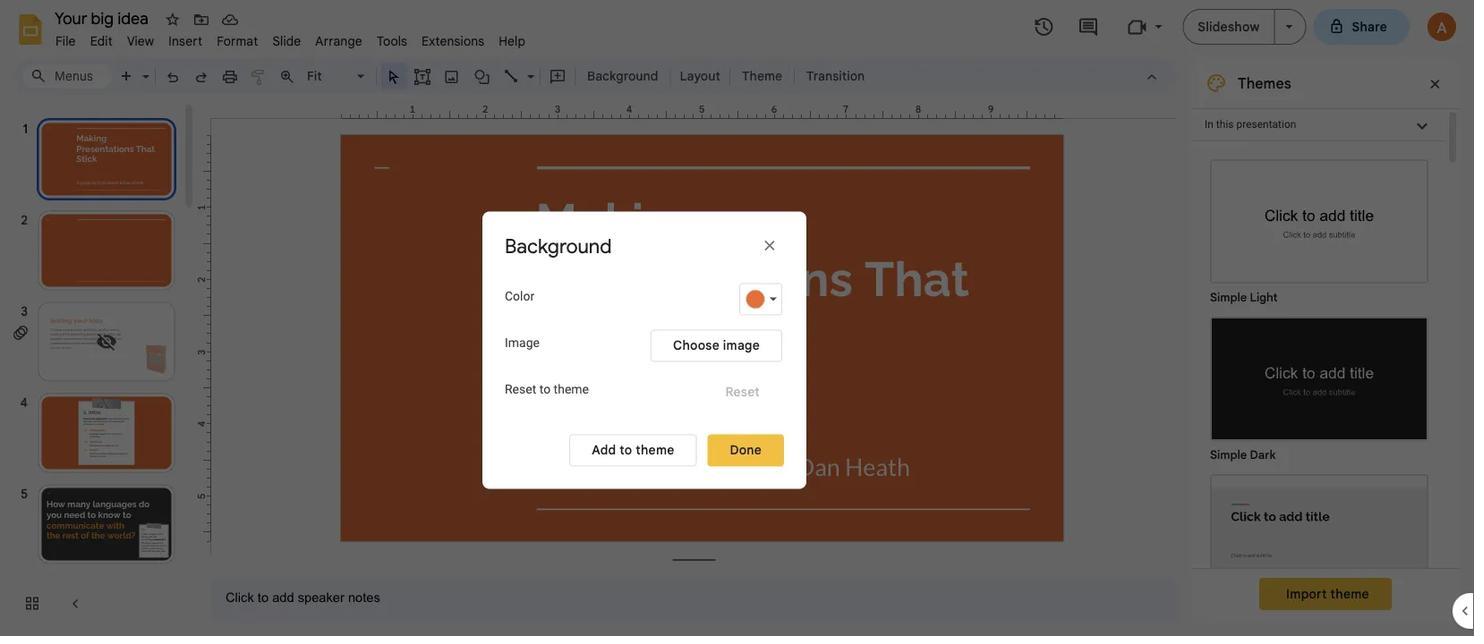 Task type: vqa. For each thing, say whether or not it's contained in the screenshot.
Reset reset
yes



Task type: locate. For each thing, give the bounding box(es) containing it.
simple left light
[[1210, 291, 1247, 305]]

0 vertical spatial simple
[[1210, 291, 1247, 305]]

add
[[592, 443, 616, 458]]

reset button
[[703, 376, 783, 409]]

to right add on the left of page
[[620, 443, 632, 458]]

menu bar inside the menu bar banner
[[48, 23, 533, 53]]

option group inside themes section
[[1192, 141, 1446, 637]]

1 horizontal spatial reset
[[726, 384, 760, 400]]

theme inside section
[[1331, 586, 1370, 602]]

reset inside button
[[726, 384, 760, 400]]

menu bar
[[48, 23, 533, 53]]

1 horizontal spatial theme
[[636, 443, 675, 458]]

color
[[505, 289, 535, 304]]

streamline image
[[1212, 476, 1427, 597]]

0 vertical spatial theme
[[554, 382, 589, 397]]

1 vertical spatial background
[[505, 234, 612, 259]]

import theme
[[1287, 586, 1370, 602]]

Star checkbox
[[160, 7, 185, 32]]

main toolbar
[[111, 0, 874, 467]]

navigation inside the background application
[[0, 101, 197, 637]]

theme
[[554, 382, 589, 397], [636, 443, 675, 458], [1331, 586, 1370, 602]]

to
[[540, 382, 551, 397], [620, 443, 632, 458]]

reset to theme
[[505, 382, 589, 397]]

2 horizontal spatial theme
[[1331, 586, 1370, 602]]

light
[[1250, 291, 1278, 305]]

reset
[[505, 382, 537, 397], [726, 384, 760, 400]]

0 horizontal spatial theme
[[554, 382, 589, 397]]

2 vertical spatial theme
[[1331, 586, 1370, 602]]

Simple Light radio
[[1202, 150, 1438, 637]]

background application
[[0, 0, 1475, 637]]

choose image button
[[651, 330, 783, 362]]

0 vertical spatial to
[[540, 382, 551, 397]]

background heading
[[505, 234, 684, 259]]

to for reset
[[540, 382, 551, 397]]

1 vertical spatial simple
[[1210, 448, 1247, 462]]

to down image
[[540, 382, 551, 397]]

1 simple from the top
[[1210, 291, 1247, 305]]

navigation
[[0, 101, 197, 637]]

done
[[730, 443, 762, 458]]

reset for reset
[[726, 384, 760, 400]]

add to theme
[[592, 443, 675, 458]]

1 vertical spatial to
[[620, 443, 632, 458]]

simple
[[1210, 291, 1247, 305], [1210, 448, 1247, 462]]

0 horizontal spatial to
[[540, 382, 551, 397]]

0 vertical spatial background
[[587, 68, 658, 84]]

background
[[587, 68, 658, 84], [505, 234, 612, 259]]

option group
[[1192, 141, 1446, 637]]

import
[[1287, 586, 1327, 602]]

2 simple from the top
[[1210, 448, 1247, 462]]

choose image
[[673, 338, 760, 353]]

option group containing simple light
[[1192, 141, 1446, 637]]

theme button
[[734, 63, 791, 90]]

Simple Dark radio
[[1202, 308, 1438, 466]]

themes
[[1238, 74, 1292, 92]]

0 horizontal spatial reset
[[505, 382, 537, 397]]

themes section
[[1192, 0, 1460, 637]]

simple left dark
[[1210, 448, 1247, 462]]

to inside the add to theme button
[[620, 443, 632, 458]]

dark
[[1250, 448, 1276, 462]]

1 horizontal spatial to
[[620, 443, 632, 458]]

to for add
[[620, 443, 632, 458]]

1 vertical spatial theme
[[636, 443, 675, 458]]

theme for reset to theme
[[554, 382, 589, 397]]



Task type: describe. For each thing, give the bounding box(es) containing it.
image
[[505, 336, 540, 351]]

background dialog
[[483, 212, 807, 489]]

theme for add to theme
[[636, 443, 675, 458]]

transition
[[807, 68, 865, 84]]

import theme button
[[1260, 578, 1392, 611]]

simple for simple light
[[1210, 291, 1247, 305]]

share. private to only me. image
[[1329, 18, 1345, 34]]

Streamline radio
[[1202, 466, 1438, 623]]

menu bar banner
[[0, 0, 1475, 637]]

background button
[[579, 63, 667, 90]]

add to theme button
[[570, 435, 697, 467]]

choose
[[673, 338, 720, 353]]

background inside button
[[587, 68, 658, 84]]

Rename text field
[[48, 7, 158, 29]]

simple light
[[1210, 291, 1278, 305]]

background inside 'dialog'
[[505, 234, 612, 259]]

theme
[[742, 68, 783, 84]]

image
[[723, 338, 760, 353]]

Menus field
[[22, 64, 112, 89]]

transition button
[[799, 63, 873, 90]]

simple dark
[[1210, 448, 1276, 462]]

reset for reset to theme
[[505, 382, 537, 397]]

done button
[[708, 435, 784, 467]]

simple for simple dark
[[1210, 448, 1247, 462]]



